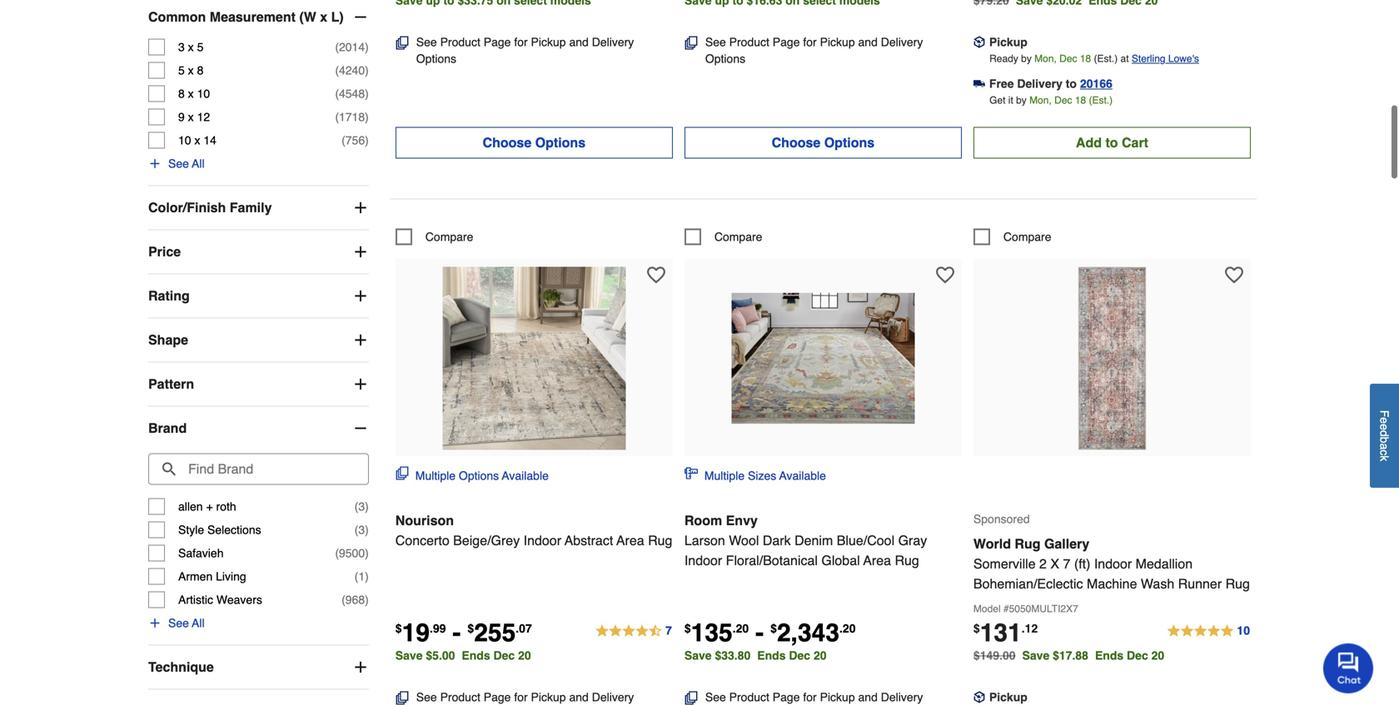 Task type: locate. For each thing, give the bounding box(es) containing it.
1 vertical spatial 18
[[1075, 94, 1086, 106]]

2 ( 3 ) from the top
[[354, 523, 369, 537]]

(est.) left at
[[1094, 53, 1118, 64]]

1 choose options from the left
[[483, 135, 586, 150]]

room envy larson wool dark denim blue/cool gray indoor floral/botanical global area rug
[[684, 513, 927, 568]]

ends down $ 135 .20 - $ 2,343 .20
[[757, 649, 786, 662]]

1 20 from the left
[[518, 649, 531, 662]]

9
[[178, 110, 185, 124]]

ends for save $5.00
[[462, 649, 490, 662]]

5 up 5 x 8 on the left of page
[[197, 40, 203, 54]]

available
[[502, 469, 549, 482], [779, 469, 826, 482]]

( 4548 )
[[335, 87, 369, 100]]

1 vertical spatial minus image
[[352, 420, 369, 437]]

ends right $17.88
[[1095, 649, 1124, 662]]

ends dec 20 element right $17.88
[[1095, 649, 1171, 662]]

multiple for multiple options available
[[415, 469, 456, 482]]

9500
[[339, 547, 365, 560]]

7 inside 4.5 stars image
[[665, 624, 672, 637]]

$ for 19
[[395, 622, 402, 635]]

4548
[[339, 87, 365, 100]]

ends dec 20 element for save $33.80
[[757, 649, 833, 662]]

1 vertical spatial 7
[[665, 624, 672, 637]]

) for artistic weavers
[[365, 593, 369, 607]]

options inside "link"
[[459, 469, 499, 482]]

1 horizontal spatial choose
[[772, 135, 821, 150]]

ends dec 20 element for save $17.88
[[1095, 649, 1171, 662]]

d
[[1378, 431, 1391, 437]]

( 3 ) up "( 9500 )"
[[354, 500, 369, 513]]

0 horizontal spatial save
[[395, 649, 423, 662]]

$ for 131
[[973, 622, 980, 635]]

sterling
[[1132, 53, 1165, 64]]

0 horizontal spatial 5
[[178, 64, 185, 77]]

1 vertical spatial (est.)
[[1089, 94, 1113, 106]]

common
[[148, 9, 206, 25]]

available right sizes
[[779, 469, 826, 482]]

0 vertical spatial to
[[1066, 77, 1077, 90]]

5050multi2x7
[[1009, 603, 1078, 615]]

x down 5 x 8 on the left of page
[[188, 87, 194, 100]]

0 horizontal spatial to
[[1066, 77, 1077, 90]]

0 vertical spatial area
[[616, 533, 644, 548]]

2 multiple from the left
[[704, 469, 745, 482]]

1 vertical spatial 5
[[178, 64, 185, 77]]

by
[[1021, 53, 1032, 64], [1016, 94, 1027, 106]]

2 vertical spatial plus image
[[352, 659, 369, 676]]

1 ( 3 ) from the top
[[354, 500, 369, 513]]

2 horizontal spatial indoor
[[1094, 556, 1132, 572]]

) up ( 1 )
[[365, 547, 369, 560]]

0 horizontal spatial choose options link
[[395, 127, 673, 158]]

1 ) from the top
[[365, 40, 369, 54]]

see all down 10 x 14 at left top
[[168, 157, 205, 170]]

compare inside the 5014027437 element
[[425, 230, 473, 243]]

0 horizontal spatial multiple
[[415, 469, 456, 482]]

) down ( 1718 )
[[365, 134, 369, 147]]

8 up 8 x 10
[[197, 64, 203, 77]]

( 3 ) for allen + roth
[[354, 500, 369, 513]]

2 ) from the top
[[365, 64, 369, 77]]

dec
[[1059, 53, 1077, 64], [1054, 94, 1072, 106], [493, 649, 515, 662], [789, 649, 810, 662], [1127, 649, 1148, 662]]

0 vertical spatial 8
[[197, 64, 203, 77]]

5
[[197, 40, 203, 54], [178, 64, 185, 77]]

0 vertical spatial ( 3 )
[[354, 500, 369, 513]]

beige/grey
[[453, 533, 520, 548]]

see all for 1st the see all button from the bottom
[[168, 617, 205, 630]]

compare inside the 5014256215 element
[[1003, 230, 1051, 243]]

1 horizontal spatial compare
[[714, 230, 762, 243]]

0 vertical spatial (est.)
[[1094, 53, 1118, 64]]

$ for 135
[[684, 622, 691, 635]]

1 horizontal spatial to
[[1105, 135, 1118, 150]]

2 heart outline image from the left
[[936, 266, 954, 284]]

to right the add
[[1105, 135, 1118, 150]]

$ inside $ 131 .12
[[973, 622, 980, 635]]

(est.) down 20166 button
[[1089, 94, 1113, 106]]

shape button
[[148, 319, 369, 362]]

3 for allen + roth
[[358, 500, 365, 513]]

dec up free delivery to 20166 at the right top
[[1059, 53, 1077, 64]]

1 vertical spatial area
[[863, 553, 891, 568]]

f e e d b a c k
[[1378, 410, 1391, 462]]

x down 3 x 5
[[188, 64, 194, 77]]

choose options for second choose options link from the right
[[483, 135, 586, 150]]

see all for second the see all button from the bottom of the page
[[168, 157, 205, 170]]

compare for 5005498375 element
[[714, 230, 762, 243]]

(est.)
[[1094, 53, 1118, 64], [1089, 94, 1113, 106]]

1 horizontal spatial 7
[[1063, 556, 1070, 572]]

0 horizontal spatial indoor
[[524, 533, 561, 548]]

see all button down artistic
[[148, 615, 205, 632]]

family
[[230, 200, 272, 215]]

(ft)
[[1074, 556, 1090, 572]]

20 down 2,343
[[814, 649, 827, 662]]

.20 down global
[[839, 622, 856, 635]]

available for multiple sizes available
[[779, 469, 826, 482]]

b
[[1378, 437, 1391, 444]]

8 up the 9 on the left of the page
[[178, 87, 185, 100]]

1 .20 from the left
[[733, 622, 749, 635]]

armen living
[[178, 570, 246, 583]]

1 horizontal spatial -
[[755, 619, 764, 647]]

7 ) from the top
[[365, 523, 369, 537]]

x up 5 x 8 on the left of page
[[188, 40, 194, 54]]

see product page for pickup and delivery
[[416, 691, 634, 705], [705, 691, 923, 705]]

heart outline image
[[647, 266, 665, 284], [936, 266, 954, 284]]

( for allen + roth
[[354, 500, 358, 513]]

1 horizontal spatial ends
[[757, 649, 786, 662]]

3
[[178, 40, 185, 54], [358, 500, 365, 513], [358, 523, 365, 537]]

1 minus image from the top
[[352, 9, 369, 25]]

1 compare from the left
[[425, 230, 473, 243]]

0 horizontal spatial 8
[[178, 87, 185, 100]]

area right abstract
[[616, 533, 644, 548]]

1 ends from the left
[[462, 649, 490, 662]]

multiple up nourison at the left bottom of page
[[415, 469, 456, 482]]

3 ) from the top
[[365, 87, 369, 100]]

dec down 255 at left bottom
[[493, 649, 515, 662]]

larson
[[684, 533, 725, 548]]

- up savings save $33.80 element
[[755, 619, 764, 647]]

$ 135 .20 - $ 2,343 .20
[[684, 619, 856, 647]]

f e e d b a c k button
[[1370, 384, 1399, 488]]

indoor left abstract
[[524, 533, 561, 548]]

18 down 20166
[[1075, 94, 1086, 106]]

0 horizontal spatial .20
[[733, 622, 749, 635]]

ends down '$ 19 .99 - $ 255 .07'
[[462, 649, 490, 662]]

1 vertical spatial see all
[[168, 617, 205, 630]]

to
[[1066, 77, 1077, 90], [1105, 135, 1118, 150]]

1 available from the left
[[502, 469, 549, 482]]

( 3 )
[[354, 500, 369, 513], [354, 523, 369, 537]]

) up 968
[[365, 570, 369, 583]]

2 vertical spatial 3
[[358, 523, 365, 537]]

1 see all button from the top
[[148, 155, 205, 172]]

savings save $5.00 element
[[395, 649, 538, 662]]

8 ) from the top
[[365, 547, 369, 560]]

plus image inside 'color/finish family' "button"
[[352, 199, 369, 216]]

options
[[416, 52, 456, 65], [705, 52, 745, 65], [535, 135, 586, 150], [824, 135, 875, 150], [459, 469, 499, 482]]

rug down gray
[[895, 553, 919, 568]]

minus image inside the brand button
[[352, 420, 369, 437]]

e
[[1378, 418, 1391, 424], [1378, 424, 1391, 431]]

plus image for price
[[352, 244, 369, 260]]

plus image for color/finish family
[[352, 199, 369, 216]]

plus image
[[352, 199, 369, 216], [352, 332, 369, 349], [352, 659, 369, 676]]

see product page for pickup and delivery down 2,343
[[705, 691, 923, 705]]

1 choose from the left
[[483, 135, 531, 150]]

1 vertical spatial 10
[[178, 134, 191, 147]]

3 compare from the left
[[1003, 230, 1051, 243]]

save
[[395, 649, 423, 662], [684, 649, 712, 662], [1022, 649, 1049, 662]]

1 vertical spatial plus image
[[352, 332, 369, 349]]

2 save from the left
[[684, 649, 712, 662]]

1 see all from the top
[[168, 157, 205, 170]]

0 horizontal spatial ends
[[462, 649, 490, 662]]

2 see product page for pickup and delivery options from the left
[[705, 35, 923, 65]]

) for allen + roth
[[365, 500, 369, 513]]

0 vertical spatial plus image
[[352, 199, 369, 216]]

x for 8
[[188, 64, 194, 77]]

dark
[[763, 533, 791, 548]]

0 vertical spatial see all
[[168, 157, 205, 170]]

$5.00
[[426, 649, 455, 662]]

0 horizontal spatial heart outline image
[[647, 266, 665, 284]]

0 horizontal spatial 20
[[518, 649, 531, 662]]

9 ) from the top
[[365, 570, 369, 583]]

5005498375 element
[[684, 228, 762, 245]]

2 horizontal spatial ends
[[1095, 649, 1124, 662]]

indoor down larson on the bottom
[[684, 553, 722, 568]]

nourison concerto beige/grey indoor abstract area rug
[[395, 513, 672, 548]]

$ up savings save $33.80 element
[[770, 622, 777, 635]]

minus image inside common measurement (w x l) button
[[352, 9, 369, 25]]

color/finish family
[[148, 200, 272, 215]]

see all button down 10 x 14 at left top
[[148, 155, 205, 172]]

0 vertical spatial 7
[[1063, 556, 1070, 572]]

1 vertical spatial to
[[1105, 135, 1118, 150]]

2 horizontal spatial 10
[[1237, 624, 1250, 637]]

by right ready
[[1021, 53, 1032, 64]]

style selections
[[178, 523, 261, 537]]

.20 up $33.80
[[733, 622, 749, 635]]

area down blue/cool
[[863, 553, 891, 568]]

0 vertical spatial all
[[192, 157, 205, 170]]

savings save $17.88 element
[[1022, 649, 1171, 662]]

technique button
[[148, 646, 369, 689]]

$ down model
[[973, 622, 980, 635]]

20 for save $33.80 ends dec 20
[[814, 649, 827, 662]]

$ left '.99' at the bottom of the page
[[395, 622, 402, 635]]

allen
[[178, 500, 203, 513]]

wash
[[1141, 576, 1174, 592]]

1 horizontal spatial 8
[[197, 64, 203, 77]]

6 ) from the top
[[365, 500, 369, 513]]

(
[[335, 40, 339, 54], [335, 64, 339, 77], [335, 87, 339, 100], [335, 110, 339, 124], [342, 134, 345, 147], [354, 500, 358, 513], [354, 523, 358, 537], [335, 547, 339, 560], [354, 570, 358, 583], [342, 593, 345, 607]]

0 vertical spatial 10
[[197, 87, 210, 100]]

artistic
[[178, 593, 213, 607]]

( 3 ) up 9500
[[354, 523, 369, 537]]

plus image inside rating button
[[352, 288, 369, 304]]

10 inside 5 stars image
[[1237, 624, 1250, 637]]

) for 8 x 10
[[365, 87, 369, 100]]

3 plus image from the top
[[352, 659, 369, 676]]

1 horizontal spatial multiple
[[704, 469, 745, 482]]

1 e from the top
[[1378, 418, 1391, 424]]

0 horizontal spatial available
[[502, 469, 549, 482]]

1 vertical spatial see all button
[[148, 615, 205, 632]]

dec down 2,343
[[789, 649, 810, 662]]

4 ) from the top
[[365, 110, 369, 124]]

( for 3 x 5
[[335, 40, 339, 54]]

plus image inside technique button
[[352, 659, 369, 676]]

10 x 14
[[178, 134, 216, 147]]

2 vertical spatial 10
[[1237, 624, 1250, 637]]

18 up 20166
[[1080, 53, 1091, 64]]

indoor up machine
[[1094, 556, 1132, 572]]

1 horizontal spatial heart outline image
[[936, 266, 954, 284]]

) up 9500
[[365, 523, 369, 537]]

) down 1
[[365, 593, 369, 607]]

( 3 ) for style selections
[[354, 523, 369, 537]]

2 e from the top
[[1378, 424, 1391, 431]]

1 choose options link from the left
[[395, 127, 673, 158]]

ends dec 20 element down 255 at left bottom
[[462, 649, 538, 662]]

area
[[616, 533, 644, 548], [863, 553, 891, 568]]

brand button
[[148, 407, 369, 450]]

2 horizontal spatial 20
[[1151, 649, 1164, 662]]

( for safavieh
[[335, 547, 339, 560]]

save $5.00 ends dec 20
[[395, 649, 531, 662]]

x left l)
[[320, 9, 327, 25]]

see all button
[[148, 155, 205, 172], [148, 615, 205, 632]]

at
[[1120, 53, 1129, 64]]

see all down artistic
[[168, 617, 205, 630]]

x
[[320, 9, 327, 25], [188, 40, 194, 54], [188, 64, 194, 77], [188, 87, 194, 100], [188, 110, 194, 124], [194, 134, 200, 147]]

x right the 9 on the left of the page
[[188, 110, 194, 124]]

) for 3 x 5
[[365, 40, 369, 54]]

10 ) from the top
[[365, 593, 369, 607]]

compare for the 5014256215 element
[[1003, 230, 1051, 243]]

1 horizontal spatial choose options link
[[684, 127, 962, 158]]

ends dec 20 element down 2,343
[[757, 649, 833, 662]]

2 minus image from the top
[[352, 420, 369, 437]]

plus image
[[148, 157, 162, 170], [352, 244, 369, 260], [352, 288, 369, 304], [352, 376, 369, 393], [148, 617, 162, 630]]

add to cart
[[1076, 135, 1148, 150]]

$149.00 save $17.88 ends dec 20
[[973, 649, 1164, 662]]

rug left larson on the bottom
[[648, 533, 672, 548]]

1 vertical spatial 3
[[358, 500, 365, 513]]

chat invite button image
[[1323, 643, 1374, 694]]

e up b
[[1378, 424, 1391, 431]]

) up the '1718'
[[365, 87, 369, 100]]

0 vertical spatial 5
[[197, 40, 203, 54]]

multiple
[[415, 469, 456, 482], [704, 469, 745, 482]]

2 20 from the left
[[814, 649, 827, 662]]

all down 10 x 14 at left top
[[192, 157, 205, 170]]

0 vertical spatial see all button
[[148, 155, 205, 172]]

0 horizontal spatial compare
[[425, 230, 473, 243]]

plus image inside the price "button"
[[352, 244, 369, 260]]

0 horizontal spatial area
[[616, 533, 644, 548]]

- right '.99' at the bottom of the page
[[453, 619, 461, 647]]

2 horizontal spatial compare
[[1003, 230, 1051, 243]]

save down .12
[[1022, 649, 1049, 662]]

2 choose options link from the left
[[684, 127, 962, 158]]

2 .20 from the left
[[839, 622, 856, 635]]

5 $ from the left
[[973, 622, 980, 635]]

0 horizontal spatial see product page for pickup and delivery
[[416, 691, 634, 705]]

2 see product page for pickup and delivery from the left
[[705, 691, 923, 705]]

world rug gallery somerville 2 x 7 (ft) indoor medallion bohemian/eclectic machine wash runner rug
[[973, 536, 1250, 592]]

20166 button
[[1080, 75, 1112, 92]]

1 multiple from the left
[[415, 469, 456, 482]]

8
[[197, 64, 203, 77], [178, 87, 185, 100]]

5014027437 element
[[395, 228, 473, 245]]

0 horizontal spatial -
[[453, 619, 461, 647]]

$ up 'savings save $5.00' element
[[468, 622, 474, 635]]

1 all from the top
[[192, 157, 205, 170]]

2 compare from the left
[[714, 230, 762, 243]]

5 down 3 x 5
[[178, 64, 185, 77]]

1 save from the left
[[395, 649, 423, 662]]

2 see all from the top
[[168, 617, 205, 630]]

floral/botanical
[[726, 553, 818, 568]]

7 left the 135
[[665, 624, 672, 637]]

2 $ from the left
[[468, 622, 474, 635]]

3 up 5 x 8 on the left of page
[[178, 40, 185, 54]]

1 - from the left
[[453, 619, 461, 647]]

1 vertical spatial by
[[1016, 94, 1027, 106]]

ends dec 20 element
[[1089, 0, 1165, 7], [462, 649, 538, 662], [757, 649, 833, 662], [1095, 649, 1171, 662]]

minus image
[[352, 9, 369, 25], [352, 420, 369, 437]]

( 1718 )
[[335, 110, 369, 124]]

5 ) from the top
[[365, 134, 369, 147]]

rug up 2
[[1015, 536, 1041, 552]]

) down 2014
[[365, 64, 369, 77]]

rug inside nourison concerto beige/grey indoor abstract area rug
[[648, 533, 672, 548]]

2 available from the left
[[779, 469, 826, 482]]

save down "19"
[[395, 649, 423, 662]]

1 horizontal spatial see product page for pickup and delivery options
[[705, 35, 923, 65]]

to left 20166 button
[[1066, 77, 1077, 90]]

see all
[[168, 157, 205, 170], [168, 617, 205, 630]]

0 horizontal spatial see product page for pickup and delivery options
[[416, 35, 634, 65]]

1 horizontal spatial 20
[[814, 649, 827, 662]]

2 ends from the left
[[757, 649, 786, 662]]

) up "( 9500 )"
[[365, 500, 369, 513]]

save down the 135
[[684, 649, 712, 662]]

1 plus image from the top
[[352, 199, 369, 216]]

3 up "( 9500 )"
[[358, 500, 365, 513]]

2 - from the left
[[755, 619, 764, 647]]

4.5 stars image
[[595, 621, 673, 641]]

by right it
[[1016, 94, 1027, 106]]

5 x 8
[[178, 64, 203, 77]]

page
[[484, 35, 511, 49], [773, 35, 800, 49], [484, 691, 511, 704], [773, 691, 800, 704]]

20 down wash
[[1151, 649, 1164, 662]]

multiple left sizes
[[704, 469, 745, 482]]

mon, down free delivery to 20166 at the right top
[[1029, 94, 1052, 106]]

7 right the x at the bottom right of page
[[1063, 556, 1070, 572]]

indoor inside room envy larson wool dark denim blue/cool gray indoor floral/botanical global area rug
[[684, 553, 722, 568]]

0 horizontal spatial choose
[[483, 135, 531, 150]]

multiple inside "link"
[[415, 469, 456, 482]]

) for 9 x 12
[[365, 110, 369, 124]]

2 plus image from the top
[[352, 332, 369, 349]]

indoor inside world rug gallery somerville 2 x 7 (ft) indoor medallion bohemian/eclectic machine wash runner rug
[[1094, 556, 1132, 572]]

0 horizontal spatial 10
[[178, 134, 191, 147]]

1 see product page for pickup and delivery from the left
[[416, 691, 634, 705]]

2 horizontal spatial save
[[1022, 649, 1049, 662]]

135
[[691, 619, 733, 647]]

color/finish
[[148, 200, 226, 215]]

) up 756
[[365, 110, 369, 124]]

1 horizontal spatial see product page for pickup and delivery
[[705, 691, 923, 705]]

and
[[569, 35, 589, 49], [858, 35, 878, 49], [569, 691, 589, 704], [858, 691, 878, 704]]

plus image inside 'shape' button
[[352, 332, 369, 349]]

plus image inside the pattern 'button'
[[352, 376, 369, 393]]

1 horizontal spatial save
[[684, 649, 712, 662]]

) up the 4240
[[365, 40, 369, 54]]

savings save $33.80 element
[[684, 649, 833, 662]]

1 vertical spatial ( 3 )
[[354, 523, 369, 537]]

0 vertical spatial minus image
[[352, 9, 369, 25]]

1 horizontal spatial area
[[863, 553, 891, 568]]

l)
[[331, 9, 344, 25]]

1 horizontal spatial available
[[779, 469, 826, 482]]

20 down the ".07"
[[518, 649, 531, 662]]

3 $ from the left
[[684, 622, 691, 635]]

0 horizontal spatial 7
[[665, 624, 672, 637]]

free
[[989, 77, 1014, 90]]

1 horizontal spatial .20
[[839, 622, 856, 635]]

room
[[684, 513, 722, 528]]

x left '14'
[[194, 134, 200, 147]]

) for style selections
[[365, 523, 369, 537]]

nourison
[[395, 513, 454, 528]]

) for armen living
[[365, 570, 369, 583]]

( for 10 x 14
[[342, 134, 345, 147]]

available inside "link"
[[502, 469, 549, 482]]

1 vertical spatial all
[[192, 617, 205, 630]]

all down artistic
[[192, 617, 205, 630]]

( 1 )
[[354, 570, 369, 583]]

1 $ from the left
[[395, 622, 402, 635]]

1 see product page for pickup and delivery options from the left
[[416, 35, 634, 65]]

x for 5
[[188, 40, 194, 54]]

$ 19 .99 - $ 255 .07
[[395, 619, 532, 647]]

mon, up free delivery to 20166 at the right top
[[1034, 53, 1057, 64]]

indoor
[[524, 533, 561, 548], [684, 553, 722, 568], [1094, 556, 1132, 572]]

20
[[518, 649, 531, 662], [814, 649, 827, 662], [1151, 649, 1164, 662]]

2 all from the top
[[192, 617, 205, 630]]

0 horizontal spatial choose options
[[483, 135, 586, 150]]

see product page for pickup and delivery down the ".07"
[[416, 691, 634, 705]]

available up nourison concerto beige/grey indoor abstract area rug
[[502, 469, 549, 482]]

$ 131 .12
[[973, 619, 1038, 647]]

e up d
[[1378, 418, 1391, 424]]

area inside nourison concerto beige/grey indoor abstract area rug
[[616, 533, 644, 548]]

2 choose options from the left
[[772, 135, 875, 150]]

1 horizontal spatial 10
[[197, 87, 210, 100]]

$ right 4.5 stars image
[[684, 622, 691, 635]]

( for style selections
[[354, 523, 358, 537]]

$
[[395, 622, 402, 635], [468, 622, 474, 635], [684, 622, 691, 635], [770, 622, 777, 635], [973, 622, 980, 635]]

1 horizontal spatial indoor
[[684, 553, 722, 568]]

0 vertical spatial by
[[1021, 53, 1032, 64]]

3 save from the left
[[1022, 649, 1049, 662]]

( 968 )
[[342, 593, 369, 607]]

compare inside 5005498375 element
[[714, 230, 762, 243]]

3 up 9500
[[358, 523, 365, 537]]

1 horizontal spatial choose options
[[772, 135, 875, 150]]



Task type: describe. For each thing, give the bounding box(es) containing it.
) for 10 x 14
[[365, 134, 369, 147]]

dec for save $33.80 ends dec 20
[[789, 649, 810, 662]]

10 button
[[1166, 621, 1251, 641]]

savings save $20.02 element
[[1016, 0, 1165, 7]]

price
[[148, 244, 181, 259]]

indoor inside nourison concerto beige/grey indoor abstract area rug
[[524, 533, 561, 548]]

k
[[1378, 456, 1391, 462]]

x for 12
[[188, 110, 194, 124]]

$19.99-$255.07 element
[[395, 619, 532, 647]]

all for second the see all button from the bottom of the page
[[192, 157, 205, 170]]

x
[[1050, 556, 1059, 572]]

( for armen living
[[354, 570, 358, 583]]

safavieh
[[178, 547, 224, 560]]

get it by mon, dec 18 (est.)
[[989, 94, 1113, 106]]

technique
[[148, 660, 214, 675]]

) for 5 x 8
[[365, 64, 369, 77]]

rating
[[148, 288, 190, 304]]

( for 8 x 10
[[335, 87, 339, 100]]

weavers
[[216, 593, 262, 607]]

rug right runner
[[1225, 576, 1250, 592]]

plus image for technique
[[352, 659, 369, 676]]

pickup image
[[973, 36, 985, 48]]

ends dec 20 element up at
[[1089, 0, 1165, 7]]

was price $149.00 element
[[973, 645, 1022, 662]]

common measurement (w x l)
[[148, 9, 344, 25]]

model
[[973, 603, 1001, 615]]

world rug gallery somerville 2 x 7 (ft) indoor medallion bohemian/eclectic machine wash runner rug image
[[1021, 267, 1204, 450]]

to inside button
[[1105, 135, 1118, 150]]

.99
[[430, 622, 446, 635]]

rating button
[[148, 274, 369, 318]]

truck filled image
[[973, 78, 985, 90]]

) for safavieh
[[365, 547, 369, 560]]

131
[[980, 619, 1022, 647]]

free delivery to 20166
[[989, 77, 1112, 90]]

sizes
[[748, 469, 776, 482]]

20 for save $5.00 ends dec 20
[[518, 649, 531, 662]]

- for 2,343
[[755, 619, 764, 647]]

plus image for shape
[[352, 332, 369, 349]]

( for 9 x 12
[[335, 110, 339, 124]]

was price $79.20 element
[[973, 0, 1016, 7]]

global
[[821, 553, 860, 568]]

ready by mon, dec 18 (est.) at sterling lowe's
[[989, 53, 1199, 64]]

pickup image
[[973, 692, 985, 703]]

(w
[[299, 9, 316, 25]]

armen
[[178, 570, 213, 583]]

gallery
[[1044, 536, 1089, 552]]

3 ends from the left
[[1095, 649, 1124, 662]]

( 9500 )
[[335, 547, 369, 560]]

denim
[[795, 533, 833, 548]]

$135.20-$2,343.20 element
[[684, 619, 856, 647]]

f
[[1378, 410, 1391, 418]]

actual price $131.12 element
[[973, 619, 1038, 647]]

3 for style selections
[[358, 523, 365, 537]]

shape
[[148, 332, 188, 348]]

2 see all button from the top
[[148, 615, 205, 632]]

12
[[197, 110, 210, 124]]

it
[[1008, 94, 1013, 106]]

20166
[[1080, 77, 1112, 90]]

measurement
[[210, 9, 296, 25]]

lowe's
[[1168, 53, 1199, 64]]

0 vertical spatial 3
[[178, 40, 185, 54]]

0 vertical spatial mon,
[[1034, 53, 1057, 64]]

$17.88
[[1053, 649, 1088, 662]]

sponsored
[[973, 512, 1030, 526]]

multiple options available link
[[395, 467, 549, 484]]

rug inside room envy larson wool dark denim blue/cool gray indoor floral/botanical global area rug
[[895, 553, 919, 568]]

medallion
[[1136, 556, 1193, 572]]

choose options for first choose options link from the right
[[772, 135, 875, 150]]

pattern
[[148, 376, 194, 392]]

plus image for pattern
[[352, 376, 369, 393]]

indoor for larson wool dark denim blue/cool gray indoor floral/botanical global area rug
[[684, 553, 722, 568]]

.12
[[1022, 622, 1038, 635]]

x for 10
[[188, 87, 194, 100]]

9 x 12
[[178, 110, 210, 124]]

room envy larson wool dark denim blue/cool gray indoor floral/botanical global area rug image
[[731, 267, 915, 450]]

multiple options available
[[415, 469, 549, 482]]

( 756 )
[[342, 134, 369, 147]]

$149.00
[[973, 649, 1016, 662]]

$33.80
[[715, 649, 751, 662]]

add to cart button
[[973, 127, 1251, 158]]

7 button
[[595, 621, 673, 641]]

19
[[402, 619, 430, 647]]

( 4240 )
[[335, 64, 369, 77]]

1 vertical spatial mon,
[[1029, 94, 1052, 106]]

save for save $5.00
[[395, 649, 423, 662]]

3 x 5
[[178, 40, 203, 54]]

5014256215 element
[[973, 228, 1051, 245]]

save $33.80 ends dec 20
[[684, 649, 827, 662]]

nourison concerto beige/grey indoor abstract area rug image
[[442, 267, 626, 450]]

dec right $17.88
[[1127, 649, 1148, 662]]

x for 14
[[194, 134, 200, 147]]

1 horizontal spatial 5
[[197, 40, 203, 54]]

concerto
[[395, 533, 449, 548]]

somerville
[[973, 556, 1036, 572]]

2014
[[339, 40, 365, 54]]

10 for 10
[[1237, 624, 1250, 637]]

dec for ready by mon, dec 18 (est.) at sterling lowe's
[[1059, 53, 1077, 64]]

dec for save $5.00 ends dec 20
[[493, 649, 515, 662]]

( for artistic weavers
[[342, 593, 345, 607]]

minus image for common measurement (w x l)
[[352, 9, 369, 25]]

artistic weavers
[[178, 593, 262, 607]]

area inside room envy larson wool dark denim blue/cool gray indoor floral/botanical global area rug
[[863, 553, 891, 568]]

14
[[203, 134, 216, 147]]

( for 5 x 8
[[335, 64, 339, 77]]

brand
[[148, 421, 187, 436]]

all for 1st the see all button from the bottom
[[192, 617, 205, 630]]

allen + roth
[[178, 500, 236, 513]]

5 stars image
[[1166, 621, 1251, 641]]

model # 5050multi2x7
[[973, 603, 1078, 615]]

10 for 10 x 14
[[178, 134, 191, 147]]

- for 255
[[453, 619, 461, 647]]

x inside button
[[320, 9, 327, 25]]

756
[[345, 134, 365, 147]]

indoor for somerville 2 x 7 (ft) indoor medallion bohemian/eclectic machine wash runner rug
[[1094, 556, 1132, 572]]

2 choose from the left
[[772, 135, 821, 150]]

style
[[178, 523, 204, 537]]

4240
[[339, 64, 365, 77]]

4 $ from the left
[[770, 622, 777, 635]]

Find Brand text field
[[148, 453, 369, 485]]

cart
[[1122, 135, 1148, 150]]

compare for the 5014027437 element on the top left
[[425, 230, 473, 243]]

roth
[[216, 500, 236, 513]]

save for save $33.80
[[684, 649, 712, 662]]

+
[[206, 500, 213, 513]]

dec down free delivery to 20166 at the right top
[[1054, 94, 1072, 106]]

3 20 from the left
[[1151, 649, 1164, 662]]

( 2014 )
[[335, 40, 369, 54]]

multiple for multiple sizes available
[[704, 469, 745, 482]]

wool
[[729, 533, 759, 548]]

abstract
[[565, 533, 613, 548]]

plus image for rating
[[352, 288, 369, 304]]

pattern button
[[148, 363, 369, 406]]

get
[[989, 94, 1006, 106]]

living
[[216, 570, 246, 583]]

1718
[[339, 110, 365, 124]]

2
[[1039, 556, 1047, 572]]

2,343
[[777, 619, 839, 647]]

.07
[[516, 622, 532, 635]]

heart outline image
[[1225, 266, 1243, 284]]

envy
[[726, 513, 758, 528]]

ends for save $33.80
[[757, 649, 786, 662]]

add
[[1076, 135, 1102, 150]]

minus image for brand
[[352, 420, 369, 437]]

a
[[1378, 444, 1391, 450]]

1 heart outline image from the left
[[647, 266, 665, 284]]

1 vertical spatial 8
[[178, 87, 185, 100]]

available for multiple options available
[[502, 469, 549, 482]]

7 inside world rug gallery somerville 2 x 7 (ft) indoor medallion bohemian/eclectic machine wash runner rug
[[1063, 556, 1070, 572]]

1
[[358, 570, 365, 583]]

ends dec 20 element for save $5.00
[[462, 649, 538, 662]]

0 vertical spatial 18
[[1080, 53, 1091, 64]]

#
[[1003, 603, 1009, 615]]



Task type: vqa. For each thing, say whether or not it's contained in the screenshot.
2nd CHOOSE from right
yes



